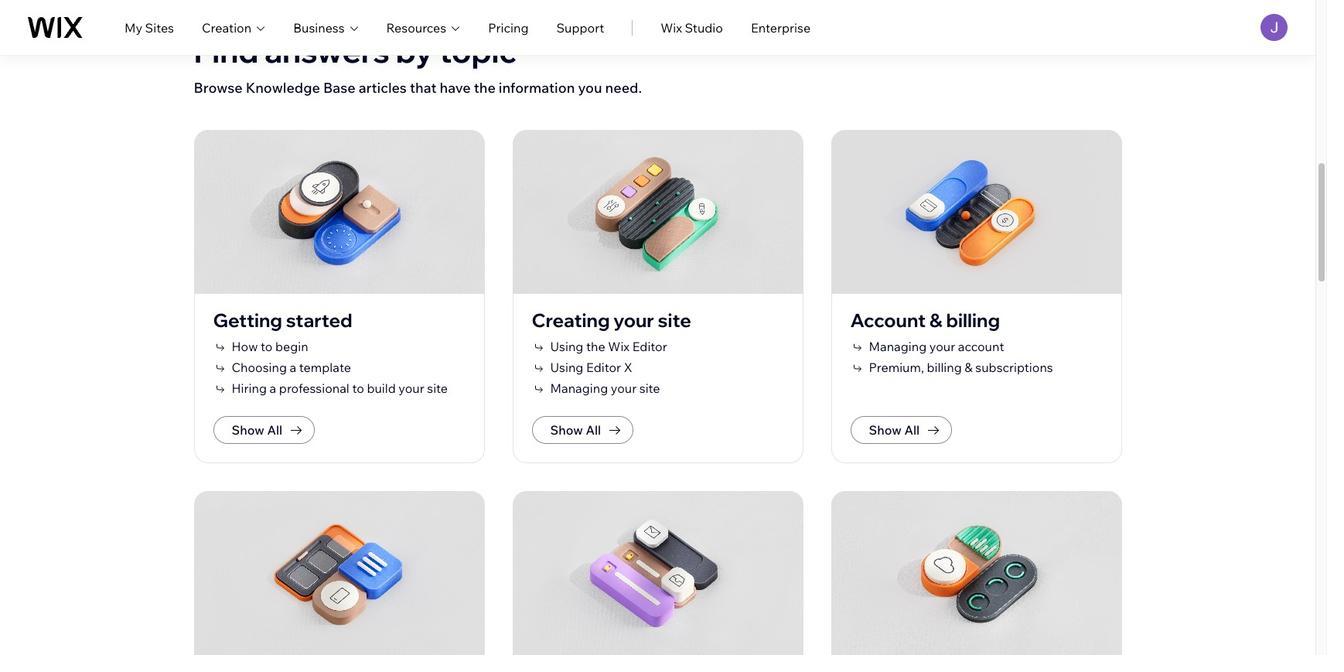 Task type: describe. For each thing, give the bounding box(es) containing it.
browse
[[194, 79, 243, 97]]

enterprise
[[751, 20, 811, 35]]

choosing
[[232, 360, 287, 375]]

articles
[[359, 79, 407, 97]]

my sites link
[[124, 18, 174, 37]]

support
[[557, 20, 604, 35]]

using the wix mobile apps topic image image
[[194, 491, 485, 655]]

managing your account link
[[851, 337, 1005, 356]]

x
[[624, 360, 633, 375]]

0 vertical spatial wix
[[661, 20, 682, 35]]

1 vertical spatial editor
[[586, 360, 621, 375]]

show for account
[[869, 422, 902, 438]]

answers
[[265, 32, 390, 70]]

managing your account
[[869, 339, 1005, 354]]

using the wix editor link
[[532, 337, 667, 356]]

1 vertical spatial to
[[352, 381, 364, 396]]

a for choosing
[[290, 360, 297, 375]]

find
[[194, 32, 259, 70]]

find answers by topic
[[194, 32, 517, 70]]

account & billing
[[851, 309, 1000, 332]]

enterprise link
[[751, 18, 811, 37]]

business button
[[293, 18, 359, 37]]

getting started topic image image
[[194, 130, 485, 294]]

resources button
[[387, 18, 460, 37]]

creating your site topic image image
[[513, 130, 803, 294]]

using the wix editor
[[550, 339, 667, 354]]

subscriptions
[[976, 360, 1053, 375]]

wix studio link
[[661, 18, 723, 37]]

1 vertical spatial billing
[[927, 360, 962, 375]]

managing your business topic image image
[[831, 491, 1122, 655]]

creating
[[532, 309, 610, 332]]

choosing a template
[[232, 360, 351, 375]]

hiring a professional to build your site
[[232, 381, 448, 396]]

resources
[[387, 20, 447, 35]]

show all for creating
[[550, 422, 601, 438]]

my
[[124, 20, 142, 35]]

0 vertical spatial to
[[261, 339, 273, 354]]

hiring
[[232, 381, 267, 396]]

hiring a professional to build your site link
[[213, 379, 448, 398]]

show all link for account
[[851, 416, 953, 444]]

managing your site link
[[532, 379, 660, 398]]

connecting a domain topic image image
[[513, 491, 803, 655]]

0 vertical spatial the
[[474, 79, 496, 97]]

site inside hiring a professional to build your site link
[[427, 381, 448, 396]]

begin
[[275, 339, 308, 354]]

show all button for account
[[851, 416, 953, 444]]

show all link for creating
[[532, 416, 634, 444]]

my sites
[[124, 20, 174, 35]]

your for managing your site
[[611, 381, 637, 396]]

show all for account
[[869, 422, 920, 438]]

base
[[323, 79, 356, 97]]

managing for managing your site
[[550, 381, 608, 396]]

have
[[440, 79, 471, 97]]

account & billing link
[[851, 308, 1000, 337]]

show all for getting
[[232, 422, 283, 438]]

show for getting
[[232, 422, 264, 438]]

topic
[[439, 32, 517, 70]]

show all button for creating
[[532, 416, 634, 444]]

0 vertical spatial billing
[[947, 309, 1000, 332]]

the inside using the wix editor link
[[586, 339, 606, 354]]

creating your site
[[532, 309, 691, 332]]

1 vertical spatial wix
[[608, 339, 630, 354]]

show all button for getting
[[213, 416, 315, 444]]

getting started link
[[213, 308, 353, 337]]



Task type: vqa. For each thing, say whether or not it's contained in the screenshot.
the topmost the can
no



Task type: locate. For each thing, give the bounding box(es) containing it.
3 show all button from the left
[[851, 416, 953, 444]]

editor up managing your site
[[586, 360, 621, 375]]

1 horizontal spatial show all button
[[532, 416, 634, 444]]

1 horizontal spatial the
[[586, 339, 606, 354]]

business
[[293, 20, 345, 35]]

all
[[267, 422, 283, 438], [586, 422, 601, 438], [905, 422, 920, 438]]

how
[[232, 339, 258, 354]]

1 horizontal spatial show
[[550, 422, 583, 438]]

your for creating your site
[[614, 309, 654, 332]]

0 vertical spatial using
[[550, 339, 584, 354]]

using for using editor x
[[550, 360, 584, 375]]

you
[[578, 79, 602, 97]]

information
[[499, 79, 575, 97]]

a down begin
[[290, 360, 297, 375]]

billing
[[947, 309, 1000, 332], [927, 360, 962, 375]]

0 vertical spatial a
[[290, 360, 297, 375]]

2 show all button from the left
[[532, 416, 634, 444]]

all down managing your site link
[[586, 422, 601, 438]]

1 vertical spatial &
[[965, 360, 973, 375]]

1 vertical spatial managing
[[550, 381, 608, 396]]

0 horizontal spatial a
[[270, 381, 276, 396]]

0 horizontal spatial editor
[[586, 360, 621, 375]]

& up managing your account
[[930, 309, 943, 332]]

the right the have
[[474, 79, 496, 97]]

1 vertical spatial the
[[586, 339, 606, 354]]

show all button down "premium,"
[[851, 416, 953, 444]]

your up using the wix editor
[[614, 309, 654, 332]]

2 horizontal spatial show
[[869, 422, 902, 438]]

2 horizontal spatial show all button
[[851, 416, 953, 444]]

2 all from the left
[[586, 422, 601, 438]]

show for creating
[[550, 422, 583, 438]]

that
[[410, 79, 437, 97]]

premium, billing & subscriptions link
[[851, 358, 1053, 377]]

pricing link
[[488, 18, 529, 37]]

0 horizontal spatial show all button
[[213, 416, 315, 444]]

0 horizontal spatial show all link
[[213, 416, 315, 444]]

1 using from the top
[[550, 339, 584, 354]]

account
[[958, 339, 1005, 354]]

0 horizontal spatial managing
[[550, 381, 608, 396]]

the
[[474, 79, 496, 97], [586, 339, 606, 354]]

choosing a template link
[[213, 358, 351, 377]]

all for creating
[[586, 422, 601, 438]]

0 horizontal spatial all
[[267, 422, 283, 438]]

using
[[550, 339, 584, 354], [550, 360, 584, 375]]

professional
[[279, 381, 350, 396]]

editor down creating your site link
[[633, 339, 667, 354]]

using up using editor x link
[[550, 339, 584, 354]]

wix
[[661, 20, 682, 35], [608, 339, 630, 354]]

all down professional
[[267, 422, 283, 438]]

2 show all from the left
[[550, 422, 601, 438]]

account & billing topic image image
[[831, 130, 1122, 294]]

premium,
[[869, 360, 924, 375]]

3 show all link from the left
[[851, 416, 953, 444]]

creation
[[202, 20, 252, 35]]

0 horizontal spatial show
[[232, 422, 264, 438]]

a down choosing a template link
[[270, 381, 276, 396]]

show all down "premium,"
[[869, 422, 920, 438]]

to right how
[[261, 339, 273, 354]]

show all down managing your site link
[[550, 422, 601, 438]]

your for managing your account
[[930, 339, 956, 354]]

show all
[[232, 422, 283, 438], [550, 422, 601, 438], [869, 422, 920, 438]]

show all button down managing your site link
[[532, 416, 634, 444]]

to
[[261, 339, 273, 354], [352, 381, 364, 396]]

&
[[930, 309, 943, 332], [965, 360, 973, 375]]

0 vertical spatial &
[[930, 309, 943, 332]]

site for creating your site
[[658, 309, 691, 332]]

a
[[290, 360, 297, 375], [270, 381, 276, 396]]

the up using editor x
[[586, 339, 606, 354]]

your right build
[[399, 381, 425, 396]]

2 show all link from the left
[[532, 416, 634, 444]]

to left build
[[352, 381, 364, 396]]

billing down managing your account
[[927, 360, 962, 375]]

using editor x
[[550, 360, 633, 375]]

3 show from the left
[[869, 422, 902, 438]]

site
[[658, 309, 691, 332], [427, 381, 448, 396], [640, 381, 660, 396]]

a for hiring
[[270, 381, 276, 396]]

1 horizontal spatial show all link
[[532, 416, 634, 444]]

billing up account
[[947, 309, 1000, 332]]

getting
[[213, 309, 282, 332]]

1 show from the left
[[232, 422, 264, 438]]

show all link down "premium,"
[[851, 416, 953, 444]]

1 horizontal spatial &
[[965, 360, 973, 375]]

show down "premium,"
[[869, 422, 902, 438]]

1 horizontal spatial show all
[[550, 422, 601, 438]]

2 horizontal spatial show all link
[[851, 416, 953, 444]]

your
[[614, 309, 654, 332], [930, 339, 956, 354], [399, 381, 425, 396], [611, 381, 637, 396]]

show all link down managing your site link
[[532, 416, 634, 444]]

1 vertical spatial using
[[550, 360, 584, 375]]

& down account
[[965, 360, 973, 375]]

1 all from the left
[[267, 422, 283, 438]]

2 horizontal spatial show all
[[869, 422, 920, 438]]

managing
[[869, 339, 927, 354], [550, 381, 608, 396]]

editor
[[633, 339, 667, 354], [586, 360, 621, 375]]

profile image image
[[1261, 14, 1288, 41]]

how to begin link
[[213, 337, 308, 356]]

browse knowledge base articles that have the information you need.
[[194, 79, 642, 97]]

getting started
[[213, 309, 353, 332]]

creation button
[[202, 18, 265, 37]]

support link
[[557, 18, 604, 37]]

1 show all button from the left
[[213, 416, 315, 444]]

show down managing your site link
[[550, 422, 583, 438]]

show
[[232, 422, 264, 438], [550, 422, 583, 438], [869, 422, 902, 438]]

site inside creating your site link
[[658, 309, 691, 332]]

1 vertical spatial a
[[270, 381, 276, 396]]

need.
[[605, 79, 642, 97]]

all for getting
[[267, 422, 283, 438]]

wix studio
[[661, 20, 723, 35]]

1 horizontal spatial wix
[[661, 20, 682, 35]]

all down "premium,"
[[905, 422, 920, 438]]

premium, billing & subscriptions
[[869, 360, 1053, 375]]

3 all from the left
[[905, 422, 920, 438]]

show all link
[[213, 416, 315, 444], [532, 416, 634, 444], [851, 416, 953, 444]]

managing down using editor x link
[[550, 381, 608, 396]]

knowledge
[[246, 79, 320, 97]]

show all link down hiring
[[213, 416, 315, 444]]

0 horizontal spatial show all
[[232, 422, 283, 438]]

0 horizontal spatial wix
[[608, 339, 630, 354]]

show all link for getting
[[213, 416, 315, 444]]

show all down hiring
[[232, 422, 283, 438]]

show down hiring
[[232, 422, 264, 438]]

1 show all link from the left
[[213, 416, 315, 444]]

site right build
[[427, 381, 448, 396]]

3 show all from the left
[[869, 422, 920, 438]]

wix up x on the bottom left of the page
[[608, 339, 630, 354]]

your down x on the bottom left of the page
[[611, 381, 637, 396]]

started
[[286, 309, 353, 332]]

2 show from the left
[[550, 422, 583, 438]]

0 vertical spatial editor
[[633, 339, 667, 354]]

site down using the wix editor
[[640, 381, 660, 396]]

all for account
[[905, 422, 920, 438]]

studio
[[685, 20, 723, 35]]

1 show all from the left
[[232, 422, 283, 438]]

managing up "premium,"
[[869, 339, 927, 354]]

0 vertical spatial managing
[[869, 339, 927, 354]]

creating your site link
[[532, 308, 691, 337]]

1 horizontal spatial editor
[[633, 339, 667, 354]]

using for using the wix editor
[[550, 339, 584, 354]]

using up managing your site link
[[550, 360, 584, 375]]

template
[[299, 360, 351, 375]]

site inside managing your site link
[[640, 381, 660, 396]]

1 horizontal spatial a
[[290, 360, 297, 375]]

1 horizontal spatial managing
[[869, 339, 927, 354]]

2 using from the top
[[550, 360, 584, 375]]

account
[[851, 309, 926, 332]]

2 horizontal spatial all
[[905, 422, 920, 438]]

by
[[396, 32, 433, 70]]

show all button down hiring
[[213, 416, 315, 444]]

your up premium, billing & subscriptions link
[[930, 339, 956, 354]]

0 horizontal spatial the
[[474, 79, 496, 97]]

0 horizontal spatial to
[[261, 339, 273, 354]]

1 horizontal spatial all
[[586, 422, 601, 438]]

using editor x link
[[532, 358, 633, 377]]

site up using the wix editor
[[658, 309, 691, 332]]

how to begin
[[232, 339, 308, 354]]

site for managing your site
[[640, 381, 660, 396]]

sites
[[145, 20, 174, 35]]

0 horizontal spatial &
[[930, 309, 943, 332]]

1 horizontal spatial to
[[352, 381, 364, 396]]

build
[[367, 381, 396, 396]]

pricing
[[488, 20, 529, 35]]

managing for managing your account
[[869, 339, 927, 354]]

wix left studio
[[661, 20, 682, 35]]

show all button
[[213, 416, 315, 444], [532, 416, 634, 444], [851, 416, 953, 444]]

managing your site
[[550, 381, 660, 396]]



